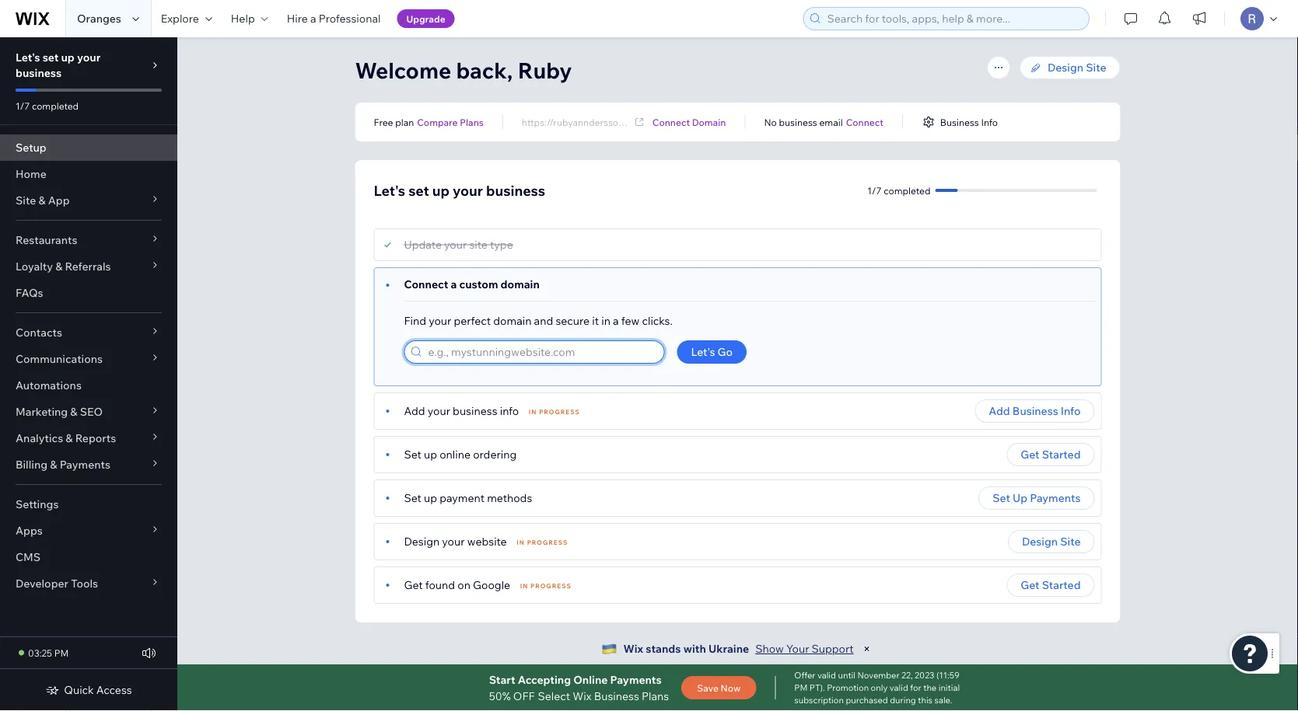 Task type: describe. For each thing, give the bounding box(es) containing it.
22,
[[902, 671, 913, 682]]

referrals
[[65, 260, 111, 274]]

quick
[[64, 684, 94, 698]]

access
[[96, 684, 132, 698]]

payments inside start accepting online payments 50% off select wix business plans
[[611, 674, 662, 687]]

business info
[[941, 116, 998, 128]]

domain for perfect
[[494, 314, 532, 328]]

1 started from the top
[[1042, 448, 1081, 462]]

set for set up online ordering
[[404, 448, 422, 462]]

set inside sidebar element
[[43, 51, 59, 64]]

cms
[[16, 551, 41, 565]]

03:25 pm
[[28, 648, 69, 659]]

billing & payments button
[[0, 452, 177, 479]]

payment
[[440, 492, 485, 505]]

in for add your business info
[[529, 409, 537, 416]]

your
[[787, 643, 810, 656]]

1 horizontal spatial let's set up your business
[[374, 182, 546, 199]]

business inside button
[[941, 116, 979, 128]]

hire
[[287, 12, 308, 25]]

marketing & seo
[[16, 405, 103, 419]]

no
[[764, 116, 777, 128]]

seo
[[80, 405, 103, 419]]

business inside button
[[1013, 405, 1059, 418]]

with
[[684, 643, 706, 656]]

(11:59
[[937, 671, 960, 682]]

compare plans link
[[417, 115, 484, 129]]

payments for billing & payments
[[60, 458, 110, 472]]

connect for connect a custom domain
[[404, 278, 448, 291]]

help
[[231, 12, 255, 25]]

secure
[[556, 314, 590, 328]]

1 get started button from the top
[[1007, 444, 1095, 467]]

faqs link
[[0, 280, 177, 307]]

2 get started from the top
[[1021, 579, 1081, 593]]

set for set up payment methods
[[404, 492, 422, 505]]

november
[[858, 671, 900, 682]]

contacts
[[16, 326, 62, 340]]

add your business info
[[404, 405, 519, 418]]

your for update
[[444, 238, 467, 252]]

loyalty
[[16, 260, 53, 274]]

offer
[[795, 671, 816, 682]]

home
[[16, 167, 47, 181]]

faqs
[[16, 286, 43, 300]]

it
[[592, 314, 599, 328]]

in for get found on google
[[520, 583, 529, 591]]

domain
[[692, 116, 726, 128]]

back,
[[456, 56, 513, 84]]

progress for google
[[531, 583, 572, 591]]

set up payments
[[993, 492, 1081, 505]]

restaurants
[[16, 233, 77, 247]]

app
[[48, 194, 70, 207]]

site
[[470, 238, 488, 252]]

marketing
[[16, 405, 68, 419]]

professional
[[319, 12, 381, 25]]

domain for custom
[[501, 278, 540, 291]]

off
[[513, 690, 535, 703]]

set up online ordering
[[404, 448, 517, 462]]

no business email connect
[[764, 116, 884, 128]]

show your support button
[[756, 643, 854, 657]]

start accepting online payments 50% off select wix business plans
[[489, 674, 669, 703]]

cms link
[[0, 545, 177, 571]]

& for analytics
[[66, 432, 73, 445]]

apps button
[[0, 518, 177, 545]]

add business info button
[[975, 400, 1095, 423]]

connect link
[[846, 115, 884, 129]]

2 get started button from the top
[[1007, 574, 1095, 598]]

hire a professional
[[287, 12, 381, 25]]

& for loyalty
[[55, 260, 63, 274]]

you've got much more than a website
[[374, 690, 650, 709]]

set up payments button
[[979, 487, 1095, 510]]

Search for tools, apps, help & more... field
[[823, 8, 1085, 30]]

communications button
[[0, 346, 177, 373]]

update your site type
[[404, 238, 513, 252]]

plan
[[395, 116, 414, 128]]

1 vertical spatial completed
[[884, 185, 931, 196]]

loyalty & referrals
[[16, 260, 111, 274]]

in
[[602, 314, 611, 328]]

let's inside sidebar element
[[16, 51, 40, 64]]

set up payment methods
[[404, 492, 532, 505]]

0 vertical spatial website
[[467, 535, 507, 549]]

support
[[812, 643, 854, 656]]

a left custom
[[451, 278, 457, 291]]

contacts button
[[0, 320, 177, 346]]

design inside "design site" button
[[1022, 535, 1058, 549]]

custom
[[460, 278, 498, 291]]

email
[[820, 116, 843, 128]]

1 horizontal spatial 1/7 completed
[[868, 185, 931, 196]]

more
[[500, 690, 539, 709]]

connect domain
[[653, 116, 726, 128]]

ordering
[[473, 448, 517, 462]]

quick access
[[64, 684, 132, 698]]

home link
[[0, 161, 177, 188]]

design site button
[[1008, 531, 1095, 554]]

up
[[1013, 492, 1028, 505]]

pm inside sidebar element
[[54, 648, 69, 659]]

go
[[718, 345, 733, 359]]

few
[[622, 314, 640, 328]]

found
[[425, 579, 455, 593]]

quick access button
[[45, 684, 132, 698]]

promotion
[[827, 683, 869, 694]]

business right 'no'
[[779, 116, 818, 128]]

add for add business info
[[989, 405, 1011, 418]]

design site inside button
[[1022, 535, 1081, 549]]

online
[[440, 448, 471, 462]]

the
[[924, 683, 937, 694]]

online
[[574, 674, 608, 687]]

got
[[426, 690, 452, 709]]

settings link
[[0, 492, 177, 518]]

only
[[871, 683, 888, 694]]

setup link
[[0, 135, 177, 161]]



Task type: vqa. For each thing, say whether or not it's contained in the screenshot.
of to the top
no



Task type: locate. For each thing, give the bounding box(es) containing it.
up inside "let's set up your business"
[[61, 51, 75, 64]]

valid up "pt)."
[[818, 671, 836, 682]]

in progress right info
[[529, 409, 580, 416]]

get started button
[[1007, 444, 1095, 467], [1007, 574, 1095, 598]]

info inside button
[[1061, 405, 1081, 418]]

1 vertical spatial progress
[[527, 539, 568, 547]]

offer valid until november 22, 2023 (11:59 pm pt). promotion only valid for the initial subscription purchased during this sale.
[[795, 671, 960, 707]]

1/7 completed inside sidebar element
[[16, 100, 79, 112]]

select
[[538, 690, 570, 703]]

for
[[911, 683, 922, 694]]

pm down offer
[[795, 683, 808, 694]]

2 vertical spatial in progress
[[520, 583, 572, 591]]

pm right '03:25'
[[54, 648, 69, 659]]

design inside design site link
[[1048, 61, 1084, 74]]

let's
[[16, 51, 40, 64], [374, 182, 405, 199], [691, 345, 715, 359]]

1 vertical spatial design site
[[1022, 535, 1081, 549]]

0 horizontal spatial website
[[467, 535, 507, 549]]

pm inside offer valid until november 22, 2023 (11:59 pm pt). promotion only valid for the initial subscription purchased during this sale.
[[795, 683, 808, 694]]

1/7 inside sidebar element
[[16, 100, 30, 112]]

upgrade
[[407, 13, 446, 25]]

add inside button
[[989, 405, 1011, 418]]

1 vertical spatial plans
[[642, 690, 669, 703]]

ruby
[[518, 56, 572, 84]]

connect
[[653, 116, 690, 128], [846, 116, 884, 128], [404, 278, 448, 291]]

tools
[[71, 577, 98, 591]]

payments right up
[[1030, 492, 1081, 505]]

your up get found on google
[[442, 535, 465, 549]]

started up set up payments
[[1042, 448, 1081, 462]]

site inside popup button
[[16, 194, 36, 207]]

0 horizontal spatial valid
[[818, 671, 836, 682]]

& inside popup button
[[70, 405, 77, 419]]

billing
[[16, 458, 48, 472]]

your for add
[[428, 405, 450, 418]]

a right hire
[[310, 12, 316, 25]]

1 vertical spatial let's
[[374, 182, 405, 199]]

0 vertical spatial 1/7
[[16, 100, 30, 112]]

perfect
[[454, 314, 491, 328]]

set
[[43, 51, 59, 64], [409, 182, 429, 199]]

domain up 'find your perfect domain and secure it in a few clicks.'
[[501, 278, 540, 291]]

website up google
[[467, 535, 507, 549]]

ukraine
[[709, 643, 749, 656]]

payments for set up payments
[[1030, 492, 1081, 505]]

payments inside billing & payments dropdown button
[[60, 458, 110, 472]]

get
[[1021, 448, 1040, 462], [404, 579, 423, 593], [1021, 579, 1040, 593]]

in progress for info
[[529, 409, 580, 416]]

2 vertical spatial progress
[[531, 583, 572, 591]]

business left info
[[453, 405, 498, 418]]

payments down stands on the bottom
[[611, 674, 662, 687]]

1 horizontal spatial business
[[941, 116, 979, 128]]

1 vertical spatial info
[[1061, 405, 1081, 418]]

1 horizontal spatial add
[[989, 405, 1011, 418]]

restaurants button
[[0, 227, 177, 254]]

0 horizontal spatial completed
[[32, 100, 79, 112]]

1 horizontal spatial 1/7
[[868, 185, 882, 196]]

connect for connect domain
[[653, 116, 690, 128]]

in progress down methods
[[517, 539, 568, 547]]

& inside popup button
[[38, 194, 46, 207]]

on
[[458, 579, 471, 593]]

during
[[890, 696, 916, 707]]

in progress for google
[[520, 583, 572, 591]]

business up setup at the top left of the page
[[16, 66, 62, 80]]

0 vertical spatial domain
[[501, 278, 540, 291]]

connect a custom domain
[[404, 278, 540, 291]]

2 horizontal spatial let's
[[691, 345, 715, 359]]

set left up
[[993, 492, 1011, 505]]

0 vertical spatial in progress
[[529, 409, 580, 416]]

1 horizontal spatial plans
[[642, 690, 669, 703]]

1 horizontal spatial info
[[1061, 405, 1081, 418]]

1/7 up setup at the top left of the page
[[16, 100, 30, 112]]

1 vertical spatial domain
[[494, 314, 532, 328]]

0 vertical spatial pm
[[54, 648, 69, 659]]

1 vertical spatial pm
[[795, 683, 808, 694]]

1 vertical spatial set
[[409, 182, 429, 199]]

0 horizontal spatial connect
[[404, 278, 448, 291]]

design
[[1048, 61, 1084, 74], [404, 535, 440, 549], [1022, 535, 1058, 549]]

& for site
[[38, 194, 46, 207]]

0 vertical spatial get started button
[[1007, 444, 1095, 467]]

in down methods
[[517, 539, 525, 547]]

0 vertical spatial get started
[[1021, 448, 1081, 462]]

payments down analytics & reports dropdown button
[[60, 458, 110, 472]]

set for set up payments
[[993, 492, 1011, 505]]

0 horizontal spatial site
[[16, 194, 36, 207]]

0 horizontal spatial business
[[594, 690, 640, 703]]

in right google
[[520, 583, 529, 591]]

apps
[[16, 524, 43, 538]]

design site link
[[1020, 56, 1121, 79]]

valid
[[818, 671, 836, 682], [890, 683, 909, 694]]

progress right info
[[539, 409, 580, 416]]

plans right "compare"
[[460, 116, 484, 128]]

set left the payment
[[404, 492, 422, 505]]

hire a professional link
[[278, 0, 390, 37]]

your down oranges
[[77, 51, 101, 64]]

2 vertical spatial in
[[520, 583, 529, 591]]

2 add from the left
[[989, 405, 1011, 418]]

1 horizontal spatial connect
[[653, 116, 690, 128]]

0 vertical spatial business
[[941, 116, 979, 128]]

business inside start accepting online payments 50% off select wix business plans
[[594, 690, 640, 703]]

0 vertical spatial in
[[529, 409, 537, 416]]

get started button up set up payments
[[1007, 444, 1095, 467]]

your for design
[[442, 535, 465, 549]]

get started down "design site" button
[[1021, 579, 1081, 593]]

0 vertical spatial let's set up your business
[[16, 51, 101, 80]]

initial
[[939, 683, 960, 694]]

set
[[404, 448, 422, 462], [404, 492, 422, 505], [993, 492, 1011, 505]]

set left online
[[404, 448, 422, 462]]

find your perfect domain and secure it in a few clicks.
[[404, 314, 673, 328]]

get down add business info button
[[1021, 448, 1040, 462]]

https://rubyanndersson.wixsite.com/oranges
[[522, 116, 715, 128]]

wix down online at the left bottom of page
[[573, 690, 592, 703]]

2 horizontal spatial connect
[[846, 116, 884, 128]]

& for marketing
[[70, 405, 77, 419]]

type
[[490, 238, 513, 252]]

1 vertical spatial 1/7 completed
[[868, 185, 931, 196]]

1 vertical spatial valid
[[890, 683, 909, 694]]

2 vertical spatial business
[[594, 690, 640, 703]]

plans inside start accepting online payments 50% off select wix business plans
[[642, 690, 669, 703]]

info inside button
[[982, 116, 998, 128]]

domain left the and
[[494, 314, 532, 328]]

setup
[[16, 141, 46, 154]]

e.g., mystunningwebsite.com field
[[424, 342, 659, 363]]

1/7
[[16, 100, 30, 112], [868, 185, 882, 196]]

get started button down "design site" button
[[1007, 574, 1095, 598]]

let's set up your business down oranges
[[16, 51, 101, 80]]

design site
[[1048, 61, 1107, 74], [1022, 535, 1081, 549]]

get started up set up payments
[[1021, 448, 1081, 462]]

1 horizontal spatial website
[[592, 690, 650, 709]]

business inside "let's set up your business"
[[16, 66, 62, 80]]

plans down stands on the bottom
[[642, 690, 669, 703]]

0 vertical spatial started
[[1042, 448, 1081, 462]]

connect right email
[[846, 116, 884, 128]]

1 add from the left
[[404, 405, 425, 418]]

1 vertical spatial get started button
[[1007, 574, 1095, 598]]

0 vertical spatial wix
[[624, 643, 644, 656]]

1 vertical spatial wix
[[573, 690, 592, 703]]

2 vertical spatial let's
[[691, 345, 715, 359]]

site & app button
[[0, 188, 177, 214]]

get down "design site" button
[[1021, 579, 1040, 593]]

& right the loyalty
[[55, 260, 63, 274]]

connect up find
[[404, 278, 448, 291]]

1 vertical spatial in progress
[[517, 539, 568, 547]]

and
[[534, 314, 553, 328]]

1 vertical spatial 1/7
[[868, 185, 882, 196]]

progress for info
[[539, 409, 580, 416]]

a down online at the left bottom of page
[[580, 690, 588, 709]]

analytics & reports
[[16, 432, 116, 445]]

sale.
[[935, 696, 953, 707]]

0 vertical spatial info
[[982, 116, 998, 128]]

0 horizontal spatial pm
[[54, 648, 69, 659]]

wix left stands on the bottom
[[624, 643, 644, 656]]

clicks.
[[642, 314, 673, 328]]

business
[[941, 116, 979, 128], [1013, 405, 1059, 418], [594, 690, 640, 703]]

sidebar element
[[0, 37, 177, 712]]

add for add your business info
[[404, 405, 425, 418]]

& right billing
[[50, 458, 57, 472]]

1 horizontal spatial payments
[[611, 674, 662, 687]]

1 vertical spatial started
[[1042, 579, 1081, 593]]

0 horizontal spatial info
[[982, 116, 998, 128]]

progress right google
[[531, 583, 572, 591]]

website down online at the left bottom of page
[[592, 690, 650, 709]]

show
[[756, 643, 784, 656]]

connect left domain
[[653, 116, 690, 128]]

& left seo
[[70, 405, 77, 419]]

let's set up your business inside sidebar element
[[16, 51, 101, 80]]

0 horizontal spatial let's
[[16, 51, 40, 64]]

reports
[[75, 432, 116, 445]]

2 started from the top
[[1042, 579, 1081, 593]]

1 vertical spatial get started
[[1021, 579, 1081, 593]]

business up type
[[486, 182, 546, 199]]

1 horizontal spatial let's
[[374, 182, 405, 199]]

add business info
[[989, 405, 1081, 418]]

0 horizontal spatial add
[[404, 405, 425, 418]]

in for design your website
[[517, 539, 525, 547]]

2023
[[915, 671, 935, 682]]

2 horizontal spatial business
[[1013, 405, 1059, 418]]

your up update your site type
[[453, 182, 483, 199]]

0 horizontal spatial 1/7
[[16, 100, 30, 112]]

valid up during
[[890, 683, 909, 694]]

2 vertical spatial site
[[1061, 535, 1081, 549]]

welcome back, ruby
[[355, 56, 572, 84]]

1 horizontal spatial valid
[[890, 683, 909, 694]]

1/7 completed up setup at the top left of the page
[[16, 100, 79, 112]]

pm
[[54, 648, 69, 659], [795, 683, 808, 694]]

0 vertical spatial 1/7 completed
[[16, 100, 79, 112]]

0 vertical spatial completed
[[32, 100, 79, 112]]

started
[[1042, 448, 1081, 462], [1042, 579, 1081, 593]]

let's set up your business
[[16, 51, 101, 80], [374, 182, 546, 199]]

1 vertical spatial in
[[517, 539, 525, 547]]

2 horizontal spatial payments
[[1030, 492, 1081, 505]]

0 horizontal spatial wix
[[573, 690, 592, 703]]

site inside button
[[1061, 535, 1081, 549]]

business info button
[[922, 115, 998, 129]]

save
[[697, 683, 719, 694]]

1/7 down connect "link"
[[868, 185, 882, 196]]

1 horizontal spatial completed
[[884, 185, 931, 196]]

let's inside button
[[691, 345, 715, 359]]

1 horizontal spatial set
[[409, 182, 429, 199]]

2 vertical spatial payments
[[611, 674, 662, 687]]

your inside "let's set up your business"
[[77, 51, 101, 64]]

0 horizontal spatial let's set up your business
[[16, 51, 101, 80]]

0 horizontal spatial payments
[[60, 458, 110, 472]]

oranges
[[77, 12, 121, 25]]

1 vertical spatial website
[[592, 690, 650, 709]]

1 vertical spatial let's set up your business
[[374, 182, 546, 199]]

started down "design site" button
[[1042, 579, 1081, 593]]

& left reports on the bottom left
[[66, 432, 73, 445]]

save now button
[[682, 677, 757, 700]]

0 vertical spatial set
[[43, 51, 59, 64]]

payments inside set up payments button
[[1030, 492, 1081, 505]]

your right find
[[429, 314, 452, 328]]

in progress right google
[[520, 583, 572, 591]]

& for billing
[[50, 458, 57, 472]]

0 vertical spatial let's
[[16, 51, 40, 64]]

developer
[[16, 577, 68, 591]]

&
[[38, 194, 46, 207], [55, 260, 63, 274], [70, 405, 77, 419], [66, 432, 73, 445], [50, 458, 57, 472]]

set inside button
[[993, 492, 1011, 505]]

marketing & seo button
[[0, 399, 177, 426]]

your for find
[[429, 314, 452, 328]]

a right in
[[613, 314, 619, 328]]

in right info
[[529, 409, 537, 416]]

stands
[[646, 643, 681, 656]]

billing & payments
[[16, 458, 110, 472]]

0 vertical spatial valid
[[818, 671, 836, 682]]

welcome
[[355, 56, 452, 84]]

0 vertical spatial progress
[[539, 409, 580, 416]]

methods
[[487, 492, 532, 505]]

0 horizontal spatial set
[[43, 51, 59, 64]]

payments
[[60, 458, 110, 472], [1030, 492, 1081, 505], [611, 674, 662, 687]]

info
[[500, 405, 519, 418]]

0 vertical spatial plans
[[460, 116, 484, 128]]

your left site in the top of the page
[[444, 238, 467, 252]]

0 vertical spatial payments
[[60, 458, 110, 472]]

1 vertical spatial site
[[16, 194, 36, 207]]

progress down methods
[[527, 539, 568, 547]]

1 vertical spatial business
[[1013, 405, 1059, 418]]

find
[[404, 314, 426, 328]]

2 horizontal spatial site
[[1086, 61, 1107, 74]]

communications
[[16, 352, 103, 366]]

0 horizontal spatial 1/7 completed
[[16, 100, 79, 112]]

1 horizontal spatial pm
[[795, 683, 808, 694]]

1 horizontal spatial wix
[[624, 643, 644, 656]]

1 vertical spatial payments
[[1030, 492, 1081, 505]]

1 horizontal spatial site
[[1061, 535, 1081, 549]]

0 horizontal spatial plans
[[460, 116, 484, 128]]

wix inside start accepting online payments 50% off select wix business plans
[[573, 690, 592, 703]]

let's go
[[691, 345, 733, 359]]

this
[[918, 696, 933, 707]]

analytics & reports button
[[0, 426, 177, 452]]

update
[[404, 238, 442, 252]]

50%
[[489, 690, 511, 703]]

0 vertical spatial site
[[1086, 61, 1107, 74]]

save now
[[697, 683, 741, 694]]

progress
[[539, 409, 580, 416], [527, 539, 568, 547], [531, 583, 572, 591]]

business
[[16, 66, 62, 80], [779, 116, 818, 128], [486, 182, 546, 199], [453, 405, 498, 418]]

design your website
[[404, 535, 507, 549]]

0 vertical spatial design site
[[1048, 61, 1107, 74]]

1/7 completed down connect "link"
[[868, 185, 931, 196]]

1 get started from the top
[[1021, 448, 1081, 462]]

& left app
[[38, 194, 46, 207]]

your up online
[[428, 405, 450, 418]]

get left found
[[404, 579, 423, 593]]

let's set up your business up update your site type
[[374, 182, 546, 199]]

automations link
[[0, 373, 177, 399]]

compare
[[417, 116, 458, 128]]

completed inside sidebar element
[[32, 100, 79, 112]]

you've
[[374, 690, 423, 709]]

upgrade button
[[397, 9, 455, 28]]



